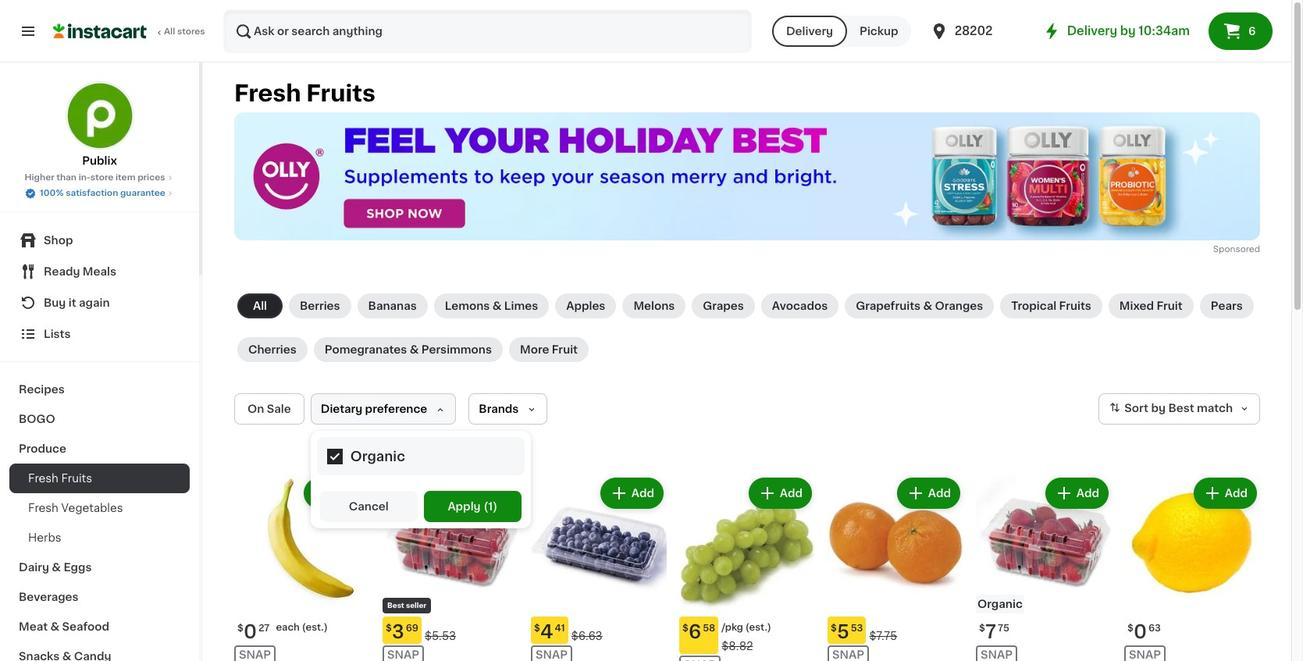 Task type: describe. For each thing, give the bounding box(es) containing it.
& for pomegranates
[[410, 345, 419, 356]]

0 for $ 0 63
[[1134, 624, 1148, 642]]

bogo link
[[9, 405, 190, 434]]

dairy & eggs
[[19, 563, 92, 573]]

avocados
[[773, 301, 828, 312]]

pears
[[1212, 301, 1244, 312]]

by for sort
[[1152, 403, 1166, 414]]

$ for $ 6 58
[[683, 624, 689, 634]]

product group containing 6
[[680, 475, 816, 662]]

melons
[[634, 301, 675, 312]]

product group containing 7
[[977, 475, 1113, 662]]

beverages link
[[9, 583, 190, 613]]

6 inside button
[[1249, 26, 1257, 37]]

& for lemons
[[493, 301, 502, 312]]

add button for 0
[[305, 480, 366, 508]]

2 horizontal spatial fruits
[[1060, 301, 1092, 312]]

100%
[[40, 189, 64, 198]]

add button for 6
[[751, 480, 811, 508]]

(est.) for 6
[[746, 624, 772, 633]]

lists
[[44, 329, 71, 340]]

1 product group from the left
[[234, 475, 370, 662]]

meat & seafood link
[[9, 613, 190, 642]]

apply
[[448, 502, 481, 513]]

organic
[[978, 599, 1023, 610]]

product group containing 3
[[383, 475, 519, 662]]

buy it again
[[44, 298, 110, 309]]

meat
[[19, 622, 48, 633]]

higher than in-store item prices
[[25, 173, 165, 182]]

5
[[837, 624, 850, 642]]

6 add button from the left
[[1047, 480, 1108, 508]]

/pkg
[[722, 624, 744, 633]]

fruit for more fruit
[[552, 345, 578, 356]]

best for best seller
[[388, 603, 405, 610]]

preference
[[365, 404, 428, 415]]

5 snap from the left
[[981, 650, 1013, 661]]

all stores link
[[53, 9, 206, 53]]

0 vertical spatial fresh fruits
[[234, 82, 376, 105]]

1
[[489, 502, 493, 513]]

best match
[[1169, 403, 1234, 414]]

mixed fruit link
[[1109, 294, 1194, 319]]

7 add button from the left
[[1196, 480, 1256, 508]]

produce
[[19, 444, 66, 455]]

63
[[1149, 624, 1162, 634]]

75
[[999, 624, 1010, 634]]

grapes
[[703, 301, 744, 312]]

add for 3
[[483, 488, 506, 499]]

pears link
[[1201, 294, 1254, 319]]

$3.69 original price: $5.53 element
[[383, 617, 519, 645]]

bananas
[[368, 301, 417, 312]]

(
[[484, 502, 489, 513]]

add for 4
[[632, 488, 655, 499]]

10:34am
[[1139, 25, 1191, 37]]

7 product group from the left
[[1125, 475, 1261, 662]]

buy
[[44, 298, 66, 309]]

stores
[[177, 27, 205, 36]]

$ for $ 4 41
[[534, 624, 541, 634]]

ready meals
[[44, 266, 116, 277]]

publix link
[[65, 81, 134, 169]]

persimmons
[[422, 345, 492, 356]]

recipes
[[19, 384, 65, 395]]

seller
[[406, 603, 427, 610]]

6 add from the left
[[1077, 488, 1100, 499]]

satisfaction
[[66, 189, 118, 198]]

fresh for the fresh vegetables link
[[28, 503, 59, 514]]

snap for 4
[[536, 650, 568, 661]]

dairy & eggs link
[[9, 553, 190, 583]]

again
[[79, 298, 110, 309]]

delivery for delivery by 10:34am
[[1068, 25, 1118, 37]]

69
[[406, 624, 419, 634]]

sale
[[267, 404, 291, 415]]

ready meals link
[[9, 256, 190, 288]]

instacart logo image
[[53, 22, 147, 41]]

oranges
[[936, 301, 984, 312]]

58
[[703, 624, 716, 634]]

meat & seafood
[[19, 622, 109, 633]]

fresh fruits link
[[9, 464, 190, 494]]

apply ( 1 )
[[448, 502, 498, 513]]

$6.63
[[572, 631, 603, 642]]

higher
[[25, 173, 54, 182]]

Search field
[[225, 11, 751, 52]]

match
[[1198, 403, 1234, 414]]

more fruit
[[520, 345, 578, 356]]

in-
[[79, 173, 91, 182]]

dietary
[[321, 404, 363, 415]]

cherries
[[248, 345, 297, 356]]

snap for 5
[[833, 650, 865, 661]]

fresh vegetables link
[[9, 494, 190, 523]]

eggs
[[64, 563, 92, 573]]

product group containing 4
[[531, 475, 667, 662]]

fresh for fresh fruits 'link'
[[28, 473, 59, 484]]

store
[[91, 173, 114, 182]]

brands button
[[469, 394, 548, 425]]

it
[[69, 298, 76, 309]]

$ for $ 3 69
[[386, 624, 392, 634]]

best for best match
[[1169, 403, 1195, 414]]

all stores
[[164, 27, 205, 36]]

grapes link
[[692, 294, 755, 319]]

prices
[[138, 173, 165, 182]]

more
[[520, 345, 550, 356]]

0 for $ 0 27
[[244, 624, 257, 642]]

/pkg (est.)
[[722, 624, 772, 633]]

$4.41 original price: $6.63 element
[[531, 617, 667, 645]]

all for all stores
[[164, 27, 175, 36]]

$ 0 63
[[1128, 624, 1162, 642]]

higher than in-store item prices link
[[25, 172, 175, 184]]

28202
[[955, 25, 993, 37]]

beverages
[[19, 592, 79, 603]]

ready
[[44, 266, 80, 277]]

produce link
[[9, 434, 190, 464]]



Task type: vqa. For each thing, say whether or not it's contained in the screenshot.
bottommost Snacks & Candy link
no



Task type: locate. For each thing, give the bounding box(es) containing it.
seafood
[[62, 622, 109, 633]]

shop link
[[9, 225, 190, 256]]

1 vertical spatial best
[[388, 603, 405, 610]]

1 horizontal spatial (est.)
[[746, 624, 772, 633]]

berries link
[[289, 294, 351, 319]]

$ inside '$ 0 63'
[[1128, 624, 1134, 634]]

product group
[[234, 475, 370, 662], [383, 475, 519, 662], [531, 475, 667, 662], [680, 475, 816, 662], [828, 475, 964, 662], [977, 475, 1113, 662], [1125, 475, 1261, 662]]

$ left 41
[[534, 624, 541, 634]]

0 horizontal spatial best
[[388, 603, 405, 610]]

$ 3 69
[[386, 624, 419, 642]]

mixed
[[1120, 301, 1155, 312]]

& for dairy
[[52, 563, 61, 573]]

guarantee
[[120, 189, 166, 198]]

limes
[[505, 301, 538, 312]]

pomegranates & persimmons
[[325, 345, 492, 356]]

pickup button
[[848, 16, 911, 47]]

snap down $ 4 41
[[536, 650, 568, 661]]

delivery inside button
[[787, 26, 834, 37]]

apples
[[567, 301, 606, 312]]

2 vertical spatial fresh
[[28, 503, 59, 514]]

5 product group from the left
[[828, 475, 964, 662]]

$ for $ 0 27
[[238, 624, 244, 634]]

best left match
[[1169, 403, 1195, 414]]

3 add button from the left
[[602, 480, 663, 508]]

dairy
[[19, 563, 49, 573]]

1 0 from the left
[[244, 624, 257, 642]]

fruit inside mixed fruit link
[[1157, 301, 1183, 312]]

0 horizontal spatial (est.)
[[302, 624, 328, 633]]

brands
[[479, 404, 519, 415]]

$ inside $ 4 41
[[534, 624, 541, 634]]

all
[[164, 27, 175, 36], [253, 301, 267, 312]]

grapefruits & oranges
[[856, 301, 984, 312]]

nsored
[[1231, 246, 1261, 254]]

2 add from the left
[[483, 488, 506, 499]]

2 add button from the left
[[454, 480, 514, 508]]

$ left "53"
[[831, 624, 837, 634]]

0 horizontal spatial by
[[1121, 25, 1136, 37]]

0 vertical spatial fruit
[[1157, 301, 1183, 312]]

$ inside $ 3 69
[[386, 624, 392, 634]]

0 horizontal spatial fruit
[[552, 345, 578, 356]]

snap down $ 5 53
[[833, 650, 865, 661]]

add for 0
[[335, 488, 358, 499]]

fruit right mixed
[[1157, 301, 1183, 312]]

7 $ from the left
[[1128, 624, 1134, 634]]

0 horizontal spatial delivery
[[787, 26, 834, 37]]

snap for 0
[[239, 650, 271, 661]]

bogo
[[19, 414, 55, 425]]

0 vertical spatial all
[[164, 27, 175, 36]]

3 $ from the left
[[534, 624, 541, 634]]

100% satisfaction guarantee
[[40, 189, 166, 198]]

lists link
[[9, 319, 190, 350]]

1 horizontal spatial all
[[253, 301, 267, 312]]

1 vertical spatial by
[[1152, 403, 1166, 414]]

0 horizontal spatial 0
[[244, 624, 257, 642]]

grapefruits
[[856, 301, 921, 312]]

1 vertical spatial fresh
[[28, 473, 59, 484]]

grapefruits & oranges link
[[845, 294, 995, 319]]

0 horizontal spatial fruits
[[61, 473, 92, 484]]

add for 5
[[929, 488, 952, 499]]

6 button
[[1209, 13, 1273, 50]]

1 horizontal spatial best
[[1169, 403, 1195, 414]]

add button for 4
[[602, 480, 663, 508]]

on sale
[[248, 404, 291, 415]]

(est.) right each
[[302, 624, 328, 633]]

spo
[[1214, 246, 1231, 254]]

fresh fruits inside 'link'
[[28, 473, 92, 484]]

53
[[851, 624, 864, 634]]

fruit for mixed fruit
[[1157, 301, 1183, 312]]

3 snap from the left
[[536, 650, 568, 661]]

$5.53 original price: $7.75 element
[[828, 617, 964, 645]]

$ for $ 5 53
[[831, 624, 837, 634]]

delivery left 10:34am
[[1068, 25, 1118, 37]]

pomegranates
[[325, 345, 407, 356]]

5 $ from the left
[[831, 624, 837, 634]]

1 horizontal spatial 6
[[1249, 26, 1257, 37]]

(est.) for 0
[[302, 624, 328, 633]]

on
[[248, 404, 264, 415]]

1 horizontal spatial fruit
[[1157, 301, 1183, 312]]

cancel
[[349, 502, 389, 513]]

6
[[1249, 26, 1257, 37], [689, 624, 702, 642]]

$ left 63
[[1128, 624, 1134, 634]]

apples link
[[556, 294, 617, 319]]

& left 'eggs'
[[52, 563, 61, 573]]

1 horizontal spatial by
[[1152, 403, 1166, 414]]

6 $ from the left
[[980, 624, 986, 634]]

buy it again link
[[9, 288, 190, 319]]

0 horizontal spatial 6
[[689, 624, 702, 642]]

avocados link
[[762, 294, 839, 319]]

• sponsored: olly gummy bottles image
[[234, 113, 1261, 241]]

each
[[276, 624, 300, 633]]

all link
[[238, 294, 283, 319]]

0 vertical spatial 6
[[1249, 26, 1257, 37]]

1 horizontal spatial 0
[[1134, 624, 1148, 642]]

& left oranges
[[924, 301, 933, 312]]

2 snap from the left
[[388, 650, 420, 661]]

snap down $ 0 27
[[239, 650, 271, 661]]

0 left 63
[[1134, 624, 1148, 642]]

ready meals button
[[9, 256, 190, 288]]

1 snap from the left
[[239, 650, 271, 661]]

1 $ from the left
[[238, 624, 244, 634]]

0 vertical spatial by
[[1121, 25, 1136, 37]]

best left seller
[[388, 603, 405, 610]]

sort
[[1125, 403, 1149, 414]]

by right sort
[[1152, 403, 1166, 414]]

snap for 3
[[388, 650, 420, 661]]

item
[[116, 173, 136, 182]]

(est.) inside the "$0.27 each (estimated)" element
[[302, 624, 328, 633]]

5 add from the left
[[929, 488, 952, 499]]

$7.75
[[870, 631, 898, 642]]

$ left 75 at right
[[980, 624, 986, 634]]

5 add button from the left
[[899, 480, 959, 508]]

Best match Sort by field
[[1099, 394, 1261, 425]]

& for grapefruits
[[924, 301, 933, 312]]

4 product group from the left
[[680, 475, 816, 662]]

$8.82
[[722, 642, 754, 653]]

3 product group from the left
[[531, 475, 667, 662]]

4
[[541, 624, 554, 642]]

add for 6
[[780, 488, 803, 499]]

4 $ from the left
[[683, 624, 689, 634]]

snap down $ 3 69
[[388, 650, 420, 661]]

fruits inside 'link'
[[61, 473, 92, 484]]

$ 7 75
[[980, 624, 1010, 642]]

0 left '27'
[[244, 624, 257, 642]]

fruit right more
[[552, 345, 578, 356]]

28202 button
[[930, 9, 1024, 53]]

1 add button from the left
[[305, 480, 366, 508]]

vegetables
[[61, 503, 123, 514]]

1 (est.) from the left
[[302, 624, 328, 633]]

2 $ from the left
[[386, 624, 392, 634]]

4 add button from the left
[[751, 480, 811, 508]]

0 horizontal spatial all
[[164, 27, 175, 36]]

service type group
[[773, 16, 911, 47]]

None search field
[[223, 9, 752, 53]]

1 vertical spatial 6
[[689, 624, 702, 642]]

product group containing 5
[[828, 475, 964, 662]]

3 add from the left
[[632, 488, 655, 499]]

1 horizontal spatial fresh fruits
[[234, 82, 376, 105]]

delivery by 10:34am link
[[1043, 22, 1191, 41]]

than
[[57, 173, 77, 182]]

2 0 from the left
[[1134, 624, 1148, 642]]

$ for $ 0 63
[[1128, 624, 1134, 634]]

recipes link
[[9, 375, 190, 405]]

0 vertical spatial fruits
[[307, 82, 376, 105]]

$ inside $ 6 58
[[683, 624, 689, 634]]

fruit inside more fruit link
[[552, 345, 578, 356]]

100% satisfaction guarantee button
[[24, 184, 175, 200]]

(est.) inside $6.58 per package (estimated) original price: $8.82 element
[[746, 624, 772, 633]]

1 vertical spatial fruit
[[552, 345, 578, 356]]

$ for $ 7 75
[[980, 624, 986, 634]]

1 horizontal spatial delivery
[[1068, 25, 1118, 37]]

dietary preference
[[321, 404, 428, 415]]

delivery left pickup
[[787, 26, 834, 37]]

snap
[[239, 650, 271, 661], [388, 650, 420, 661], [536, 650, 568, 661], [833, 650, 865, 661], [981, 650, 1013, 661], [1130, 650, 1162, 661]]

7 add from the left
[[1226, 488, 1248, 499]]

0 horizontal spatial fresh fruits
[[28, 473, 92, 484]]

$ left '27'
[[238, 624, 244, 634]]

mixed fruit
[[1120, 301, 1183, 312]]

snap down '$ 0 63'
[[1130, 650, 1162, 661]]

publix
[[82, 155, 117, 166]]

berries
[[300, 301, 340, 312]]

4 add from the left
[[780, 488, 803, 499]]

add button for 3
[[454, 480, 514, 508]]

melons link
[[623, 294, 686, 319]]

$ inside $ 0 27
[[238, 624, 244, 634]]

by inside field
[[1152, 403, 1166, 414]]

more fruit link
[[509, 338, 589, 363]]

by for delivery
[[1121, 25, 1136, 37]]

by left 10:34am
[[1121, 25, 1136, 37]]

3
[[392, 624, 404, 642]]

all for all
[[253, 301, 267, 312]]

& right meat
[[50, 622, 59, 633]]

lemons & limes
[[445, 301, 538, 312]]

2 vertical spatial fruits
[[61, 473, 92, 484]]

snap down $ 7 75
[[981, 650, 1013, 661]]

0 vertical spatial fresh
[[234, 82, 301, 105]]

$ inside $ 7 75
[[980, 624, 986, 634]]

0 vertical spatial best
[[1169, 403, 1195, 414]]

1 vertical spatial fresh fruits
[[28, 473, 92, 484]]

(est.) right /pkg
[[746, 624, 772, 633]]

6 snap from the left
[[1130, 650, 1162, 661]]

$6.58 per package (estimated) original price: $8.82 element
[[680, 617, 816, 655]]

$0.27 each (estimated) element
[[234, 617, 370, 645]]

1 vertical spatial fruits
[[1060, 301, 1092, 312]]

1 horizontal spatial fruits
[[307, 82, 376, 105]]

& for meat
[[50, 622, 59, 633]]

$ inside $ 5 53
[[831, 624, 837, 634]]

best inside field
[[1169, 403, 1195, 414]]

& left limes
[[493, 301, 502, 312]]

1 vertical spatial all
[[253, 301, 267, 312]]

on sale button
[[234, 394, 305, 425]]

all up cherries link
[[253, 301, 267, 312]]

2 product group from the left
[[383, 475, 519, 662]]

add button
[[305, 480, 366, 508], [454, 480, 514, 508], [602, 480, 663, 508], [751, 480, 811, 508], [899, 480, 959, 508], [1047, 480, 1108, 508], [1196, 480, 1256, 508]]

fresh inside fresh fruits 'link'
[[28, 473, 59, 484]]

best inside product group
[[388, 603, 405, 610]]

41
[[555, 624, 565, 634]]

delivery for delivery
[[787, 26, 834, 37]]

tropical fruits
[[1012, 301, 1092, 312]]

shop
[[44, 235, 73, 246]]

$ left 58
[[683, 624, 689, 634]]

cherries link
[[238, 338, 308, 363]]

& left persimmons
[[410, 345, 419, 356]]

pomegranates & persimmons link
[[314, 338, 503, 363]]

tropical
[[1012, 301, 1057, 312]]

add button for 5
[[899, 480, 959, 508]]

$ left 69
[[386, 624, 392, 634]]

7
[[986, 624, 997, 642]]

by
[[1121, 25, 1136, 37], [1152, 403, 1166, 414]]

2 (est.) from the left
[[746, 624, 772, 633]]

0
[[244, 624, 257, 642], [1134, 624, 1148, 642]]

1 add from the left
[[335, 488, 358, 499]]

6 product group from the left
[[977, 475, 1113, 662]]

pickup
[[860, 26, 899, 37]]

publix logo image
[[65, 81, 134, 150]]

herbs
[[28, 533, 61, 544]]

4 snap from the left
[[833, 650, 865, 661]]

delivery button
[[773, 16, 848, 47]]

all left stores
[[164, 27, 175, 36]]

)
[[493, 502, 498, 513]]



